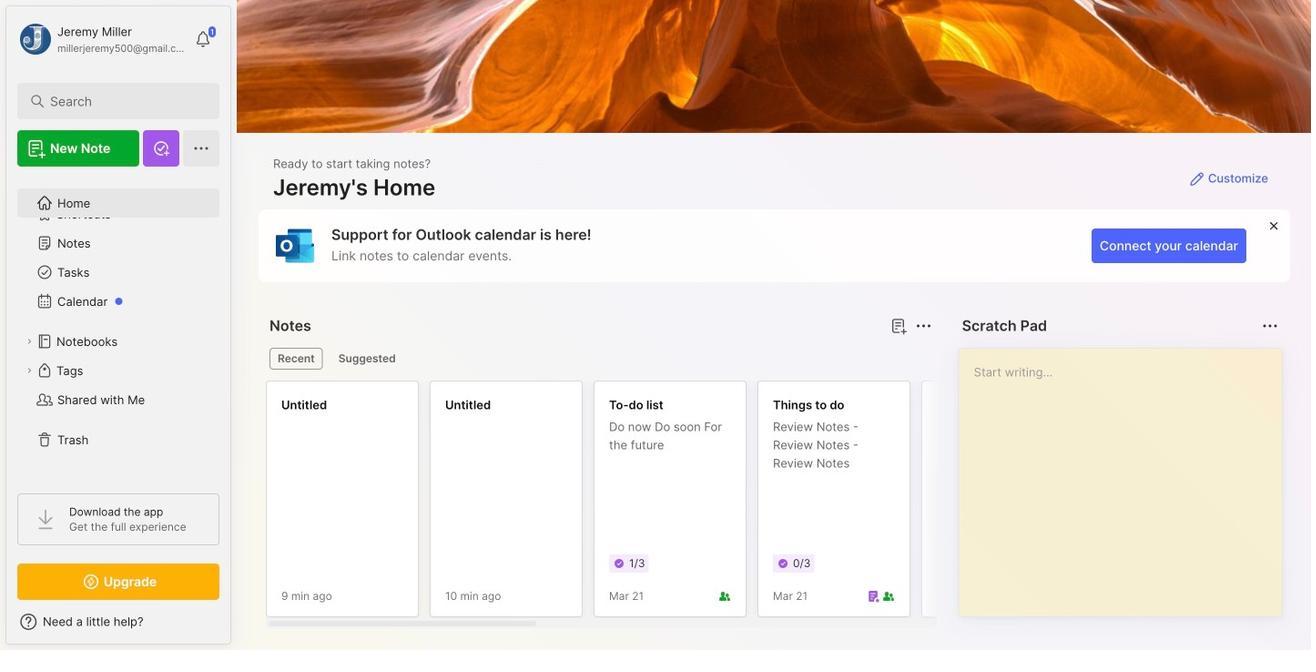 Task type: describe. For each thing, give the bounding box(es) containing it.
WHAT'S NEW field
[[6, 607, 230, 637]]

expand notebooks image
[[24, 336, 35, 347]]

tree inside main "element"
[[6, 178, 230, 477]]

none search field inside main "element"
[[50, 90, 195, 112]]

Search text field
[[50, 93, 195, 110]]

Account field
[[17, 21, 186, 57]]



Task type: vqa. For each thing, say whether or not it's contained in the screenshot.
tab
yes



Task type: locate. For each thing, give the bounding box(es) containing it.
main element
[[0, 0, 237, 650]]

2 tab from the left
[[330, 348, 404, 370]]

1 horizontal spatial tab
[[330, 348, 404, 370]]

expand tags image
[[24, 365, 35, 376]]

tab list
[[270, 348, 930, 370]]

None search field
[[50, 90, 195, 112]]

Start writing… text field
[[974, 349, 1281, 602]]

tree
[[6, 178, 230, 477]]

tab
[[270, 348, 323, 370], [330, 348, 404, 370]]

row group
[[266, 381, 1311, 628]]

0 horizontal spatial tab
[[270, 348, 323, 370]]

1 tab from the left
[[270, 348, 323, 370]]

click to collapse image
[[230, 617, 244, 638]]



